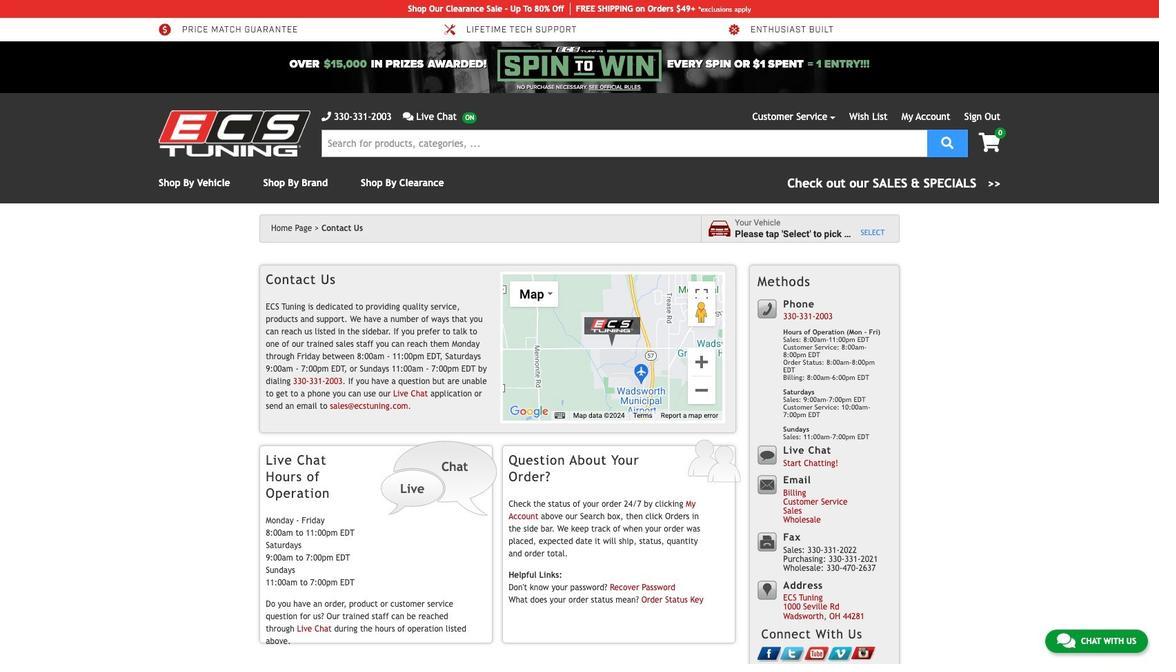 Task type: vqa. For each thing, say whether or not it's contained in the screenshot.
the leftmost 'COMMENTS' icon
yes



Task type: locate. For each thing, give the bounding box(es) containing it.
1 vertical spatial comments image
[[1058, 633, 1076, 650]]

0 horizontal spatial ecs tuning image
[[159, 110, 311, 157]]

1 vertical spatial ecs tuning image
[[579, 313, 648, 348]]

google image
[[507, 403, 552, 421]]

1 horizontal spatial ecs tuning image
[[579, 313, 648, 348]]

1 horizontal spatial comments image
[[1058, 633, 1076, 650]]

my account image
[[688, 440, 742, 484]]

0 horizontal spatial comments image
[[403, 112, 414, 122]]

0 vertical spatial ecs tuning image
[[159, 110, 311, 157]]

keyboard shortcuts image
[[555, 413, 565, 419]]

ecs tuning image
[[159, 110, 311, 157], [579, 313, 648, 348]]

live chat bubbles image
[[380, 440, 499, 518]]

shopping cart image
[[979, 133, 1001, 153]]

comments image
[[403, 112, 414, 122], [1058, 633, 1076, 650]]



Task type: describe. For each thing, give the bounding box(es) containing it.
map region
[[503, 275, 723, 421]]

search image
[[942, 136, 954, 149]]

0 vertical spatial comments image
[[403, 112, 414, 122]]

ecs tuning 'spin to win' contest logo image
[[498, 47, 662, 81]]

Search text field
[[322, 130, 928, 157]]

phone image
[[322, 112, 331, 122]]



